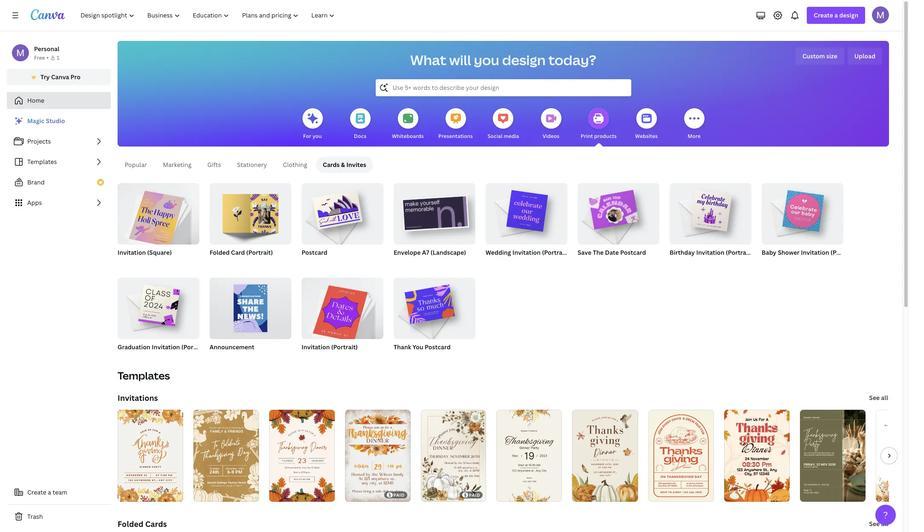 Task type: locate. For each thing, give the bounding box(es) containing it.
1 vertical spatial you
[[313, 132, 322, 140]]

cards
[[323, 161, 340, 169], [145, 519, 167, 529]]

see all for invitations
[[869, 394, 888, 402]]

create
[[814, 11, 833, 19], [27, 488, 46, 496]]

marketing button
[[156, 157, 199, 173]]

0 horizontal spatial you
[[313, 132, 322, 140]]

(portrait) inside graduation invitation (portrait) 5 × 7 in
[[181, 343, 208, 351]]

birthday invitation (portrait) group
[[670, 180, 752, 268]]

1 vertical spatial see all
[[869, 520, 888, 528]]

a inside dropdown button
[[835, 11, 838, 19]]

1 horizontal spatial folded
[[210, 248, 230, 256]]

websites button
[[635, 102, 658, 147]]

0 vertical spatial a
[[835, 11, 838, 19]]

2 see all from the top
[[869, 520, 888, 528]]

(portrait)
[[246, 248, 273, 256], [542, 248, 569, 256], [726, 248, 752, 256], [831, 248, 857, 256], [181, 343, 208, 351], [331, 343, 358, 351]]

a for team
[[48, 488, 51, 496]]

0 vertical spatial see all
[[869, 394, 888, 402]]

group inside wedding invitation (portrait) group
[[486, 180, 567, 245]]

1 horizontal spatial postcard
[[425, 343, 451, 351]]

1 vertical spatial see all link
[[868, 515, 889, 532]]

0 horizontal spatial create
[[27, 488, 46, 496]]

1 vertical spatial see
[[869, 520, 880, 528]]

1 vertical spatial create
[[27, 488, 46, 496]]

postcard
[[302, 248, 327, 256], [620, 248, 646, 256], [425, 343, 451, 351]]

top level navigation element
[[75, 7, 342, 24]]

design left maria williams icon
[[839, 11, 858, 19]]

social
[[488, 132, 503, 140]]

see all link for folded cards
[[868, 515, 889, 532]]

invitation inside group
[[512, 248, 541, 256]]

invitation (portrait) group
[[302, 274, 383, 362]]

a left team
[[48, 488, 51, 496]]

0 horizontal spatial cards
[[145, 519, 167, 529]]

thank you postcard
[[394, 343, 451, 351]]

1 all from the top
[[881, 394, 888, 402]]

create for create a design
[[814, 11, 833, 19]]

0 vertical spatial create
[[814, 11, 833, 19]]

1 horizontal spatial design
[[839, 11, 858, 19]]

invitation inside graduation invitation (portrait) 5 × 7 in
[[152, 343, 180, 351]]

0 horizontal spatial postcard
[[302, 248, 327, 256]]

0 vertical spatial design
[[839, 11, 858, 19]]

0 horizontal spatial design
[[502, 51, 546, 69]]

group
[[118, 180, 199, 247], [210, 180, 291, 245], [302, 180, 383, 245], [394, 180, 475, 245], [486, 180, 567, 245], [578, 180, 659, 245], [670, 180, 751, 245], [762, 180, 844, 245], [118, 274, 199, 339], [210, 274, 291, 339], [302, 274, 383, 342], [394, 274, 475, 339]]

1 see all from the top
[[869, 394, 888, 402]]

graduation invitation (portrait) group
[[118, 274, 208, 362]]

social media button
[[488, 102, 519, 147]]

folded
[[210, 248, 230, 256], [118, 519, 143, 529]]

print products
[[581, 132, 617, 140]]

upload button
[[848, 48, 882, 65]]

group for folded card (portrait)
[[210, 180, 291, 245]]

paid
[[393, 492, 405, 498], [469, 492, 480, 498]]

gifts
[[207, 161, 221, 169]]

1 vertical spatial a
[[48, 488, 51, 496]]

size
[[826, 52, 837, 60]]

create inside dropdown button
[[814, 11, 833, 19]]

for you button
[[302, 102, 323, 147]]

print products button
[[581, 102, 617, 147]]

1 see all link from the top
[[868, 389, 889, 406]]

maria williams image
[[872, 6, 889, 23]]

products
[[594, 132, 617, 140]]

7
[[126, 354, 128, 361]]

invitation (square) group
[[118, 180, 199, 268]]

list containing magic studio
[[7, 112, 111, 211]]

announcement
[[210, 343, 254, 351]]

2 all from the top
[[881, 520, 888, 528]]

you
[[413, 343, 423, 351]]

a inside button
[[48, 488, 51, 496]]

1 vertical spatial templates
[[118, 369, 170, 383]]

None search field
[[376, 79, 631, 96]]

1 vertical spatial all
[[881, 520, 888, 528]]

brand link
[[7, 174, 111, 191]]

a up size
[[835, 11, 838, 19]]

templates down in
[[118, 369, 170, 383]]

you right will
[[474, 51, 499, 69]]

save the date postcard
[[578, 248, 646, 256]]

try
[[40, 73, 50, 81]]

0 vertical spatial folded
[[210, 248, 230, 256]]

0 vertical spatial cards
[[323, 161, 340, 169]]

folded inside group
[[210, 248, 230, 256]]

home
[[27, 96, 44, 104]]

all
[[881, 394, 888, 402], [881, 520, 888, 528]]

you right for
[[313, 132, 322, 140]]

design up search search box
[[502, 51, 546, 69]]

see all for folded cards
[[869, 520, 888, 528]]

for
[[303, 132, 311, 140]]

templates down projects
[[27, 158, 57, 166]]

will
[[449, 51, 471, 69]]

docs
[[354, 132, 366, 140]]

see
[[869, 394, 880, 402], [869, 520, 880, 528]]

1 horizontal spatial cards
[[323, 161, 340, 169]]

2 see from the top
[[869, 520, 880, 528]]

invitations link
[[118, 393, 158, 403]]

1 horizontal spatial paid
[[469, 492, 480, 498]]

1 horizontal spatial templates
[[118, 369, 170, 383]]

1 horizontal spatial create
[[814, 11, 833, 19]]

invitations
[[118, 393, 158, 403]]

create a design button
[[807, 7, 865, 24]]

group for wedding invitation (portrait)
[[486, 180, 567, 245]]

folded card (portrait) group
[[210, 180, 291, 268]]

0 horizontal spatial templates
[[27, 158, 57, 166]]

invitation
[[118, 248, 146, 256], [512, 248, 541, 256], [696, 248, 724, 256], [801, 248, 829, 256], [152, 343, 180, 351], [302, 343, 330, 351]]

group inside graduation invitation (portrait) "group"
[[118, 274, 199, 339]]

for you
[[303, 132, 322, 140]]

create for create a team
[[27, 488, 46, 496]]

wedding invitation (portrait) group
[[486, 180, 569, 268]]

clothing button
[[276, 157, 314, 173]]

0 horizontal spatial a
[[48, 488, 51, 496]]

group for baby shower invitation (portrait)
[[762, 180, 844, 245]]

marketing
[[163, 161, 192, 169]]

videos button
[[541, 102, 561, 147]]

see for folded cards
[[869, 520, 880, 528]]

list
[[7, 112, 111, 211]]

a
[[835, 11, 838, 19], [48, 488, 51, 496]]

(portrait) for wedding invitation (portrait)
[[542, 248, 569, 256]]

0 vertical spatial all
[[881, 394, 888, 402]]

2 horizontal spatial postcard
[[620, 248, 646, 256]]

create inside button
[[27, 488, 46, 496]]

group for announcement
[[210, 274, 291, 339]]

group inside the baby shower invitation (portrait) group
[[762, 180, 844, 245]]

2 see all link from the top
[[868, 515, 889, 532]]

graduation
[[118, 343, 150, 351]]

0 vertical spatial templates
[[27, 158, 57, 166]]

presentations button
[[438, 102, 473, 147]]

folded cards link
[[118, 519, 167, 529]]

0 vertical spatial see all link
[[868, 389, 889, 406]]

cards & invites button
[[316, 157, 373, 173]]

invitation (portrait)
[[302, 343, 358, 351]]

cards inside button
[[323, 161, 340, 169]]

1 vertical spatial folded
[[118, 519, 143, 529]]

a for design
[[835, 11, 838, 19]]

graduation invitation (portrait) 5 × 7 in
[[118, 343, 208, 361]]

websites
[[635, 132, 658, 140]]

0 vertical spatial see
[[869, 394, 880, 402]]

create up custom size
[[814, 11, 833, 19]]

templates
[[27, 158, 57, 166], [118, 369, 170, 383]]

baby
[[762, 248, 776, 256]]

×
[[122, 354, 124, 361]]

folded for folded card (portrait)
[[210, 248, 230, 256]]

popular button
[[118, 157, 154, 173]]

1 horizontal spatial a
[[835, 11, 838, 19]]

presentations
[[438, 132, 473, 140]]

0 horizontal spatial folded
[[118, 519, 143, 529]]

cards & invites
[[323, 161, 366, 169]]

1 see from the top
[[869, 394, 880, 402]]

try canva pro button
[[7, 69, 111, 85]]

create left team
[[27, 488, 46, 496]]

stationery button
[[230, 157, 274, 173]]

&
[[341, 161, 345, 169]]

0 horizontal spatial paid
[[393, 492, 405, 498]]

custom size button
[[796, 48, 844, 65]]

(portrait) for graduation invitation (portrait) 5 × 7 in
[[181, 343, 208, 351]]

1 horizontal spatial you
[[474, 51, 499, 69]]

magic studio link
[[7, 112, 111, 130]]

you
[[474, 51, 499, 69], [313, 132, 322, 140]]

see all link
[[868, 389, 889, 406], [868, 515, 889, 532]]

the
[[593, 248, 604, 256]]

0 vertical spatial you
[[474, 51, 499, 69]]



Task type: vqa. For each thing, say whether or not it's contained in the screenshot.
the right "Untitled Design" group
no



Task type: describe. For each thing, give the bounding box(es) containing it.
whiteboards
[[392, 132, 424, 140]]

a7
[[422, 248, 429, 256]]

custom size
[[802, 52, 837, 60]]

canva
[[51, 73, 69, 81]]

5
[[118, 354, 121, 361]]

clothing
[[283, 161, 307, 169]]

(portrait) for birthday invitation (portrait)
[[726, 248, 752, 256]]

date
[[605, 248, 619, 256]]

create a team button
[[7, 484, 111, 501]]

popular
[[125, 161, 147, 169]]

all for invitations
[[881, 394, 888, 402]]

wedding
[[486, 248, 511, 256]]

docs button
[[350, 102, 370, 147]]

group for thank you postcard
[[394, 274, 475, 339]]

more
[[688, 132, 701, 140]]

templates inside list
[[27, 158, 57, 166]]

in
[[129, 354, 134, 361]]

free
[[34, 54, 45, 61]]

folded for folded cards
[[118, 519, 143, 529]]

apps link
[[7, 194, 111, 211]]

brand
[[27, 178, 45, 186]]

baby shower invitation (portrait)
[[762, 248, 857, 256]]

gifts button
[[200, 157, 228, 173]]

?
[[883, 509, 888, 521]]

more button
[[684, 102, 704, 147]]

try canva pro
[[40, 73, 80, 81]]

baby shower invitation (portrait) group
[[762, 180, 857, 268]]

projects
[[27, 137, 51, 145]]

wedding invitation (portrait)
[[486, 248, 569, 256]]

personal
[[34, 45, 59, 53]]

trash link
[[7, 508, 111, 525]]

projects link
[[7, 133, 111, 150]]

postcard inside group
[[302, 248, 327, 256]]

create a design
[[814, 11, 858, 19]]

design inside dropdown button
[[839, 11, 858, 19]]

home link
[[7, 92, 111, 109]]

group for invitation (square)
[[118, 180, 199, 247]]

see all link for invitations
[[868, 389, 889, 406]]

social media
[[488, 132, 519, 140]]

pro
[[71, 73, 80, 81]]

group inside birthday invitation (portrait) group
[[670, 180, 751, 245]]

templates link
[[7, 153, 111, 170]]

upload
[[854, 52, 875, 60]]

invitation inside 'group'
[[302, 343, 330, 351]]

envelope
[[394, 248, 421, 256]]

1 vertical spatial design
[[502, 51, 546, 69]]

media
[[504, 132, 519, 140]]

(portrait) inside 'group'
[[331, 343, 358, 351]]

all for folded cards
[[881, 520, 888, 528]]

group for graduation invitation (portrait)
[[118, 274, 199, 339]]

1
[[57, 54, 59, 61]]

folded card (portrait)
[[210, 248, 273, 256]]

1 paid from the left
[[393, 492, 405, 498]]

thank you postcard group
[[394, 274, 475, 362]]

birthday invitation (portrait)
[[670, 248, 752, 256]]

save the date postcard group
[[578, 180, 659, 268]]

studio
[[46, 117, 65, 125]]

you inside button
[[313, 132, 322, 140]]

(landscape)
[[431, 248, 466, 256]]

magic studio
[[27, 117, 65, 125]]

videos
[[543, 132, 559, 140]]

postcard group
[[302, 180, 383, 268]]

apps
[[27, 199, 42, 207]]

team
[[53, 488, 67, 496]]

1 vertical spatial cards
[[145, 519, 167, 529]]

envelope a7 (landscape) group
[[394, 180, 475, 268]]

(portrait) for folded card (portrait)
[[246, 248, 273, 256]]

what will you design today?
[[410, 51, 596, 69]]

envelope a7 (landscape)
[[394, 248, 466, 256]]

Search search field
[[393, 80, 614, 96]]

magic
[[27, 117, 44, 125]]

whiteboards button
[[392, 102, 424, 147]]

? button
[[875, 505, 896, 525]]

today?
[[548, 51, 596, 69]]

save
[[578, 248, 591, 256]]

stationery
[[237, 161, 267, 169]]

card
[[231, 248, 245, 256]]

what
[[410, 51, 446, 69]]

custom
[[802, 52, 825, 60]]

birthday
[[670, 248, 695, 256]]

•
[[47, 54, 49, 61]]

group for envelope a7 (landscape)
[[394, 180, 475, 245]]

(square)
[[147, 248, 172, 256]]

create a team
[[27, 488, 67, 496]]

shower
[[778, 248, 800, 256]]

free •
[[34, 54, 49, 61]]

invites
[[346, 161, 366, 169]]

thank
[[394, 343, 411, 351]]

see for invitations
[[869, 394, 880, 402]]

announcement group
[[210, 274, 291, 362]]

invitation (square)
[[118, 248, 172, 256]]

group for invitation (portrait)
[[302, 274, 383, 342]]

2 paid from the left
[[469, 492, 480, 498]]

trash
[[27, 512, 43, 521]]



